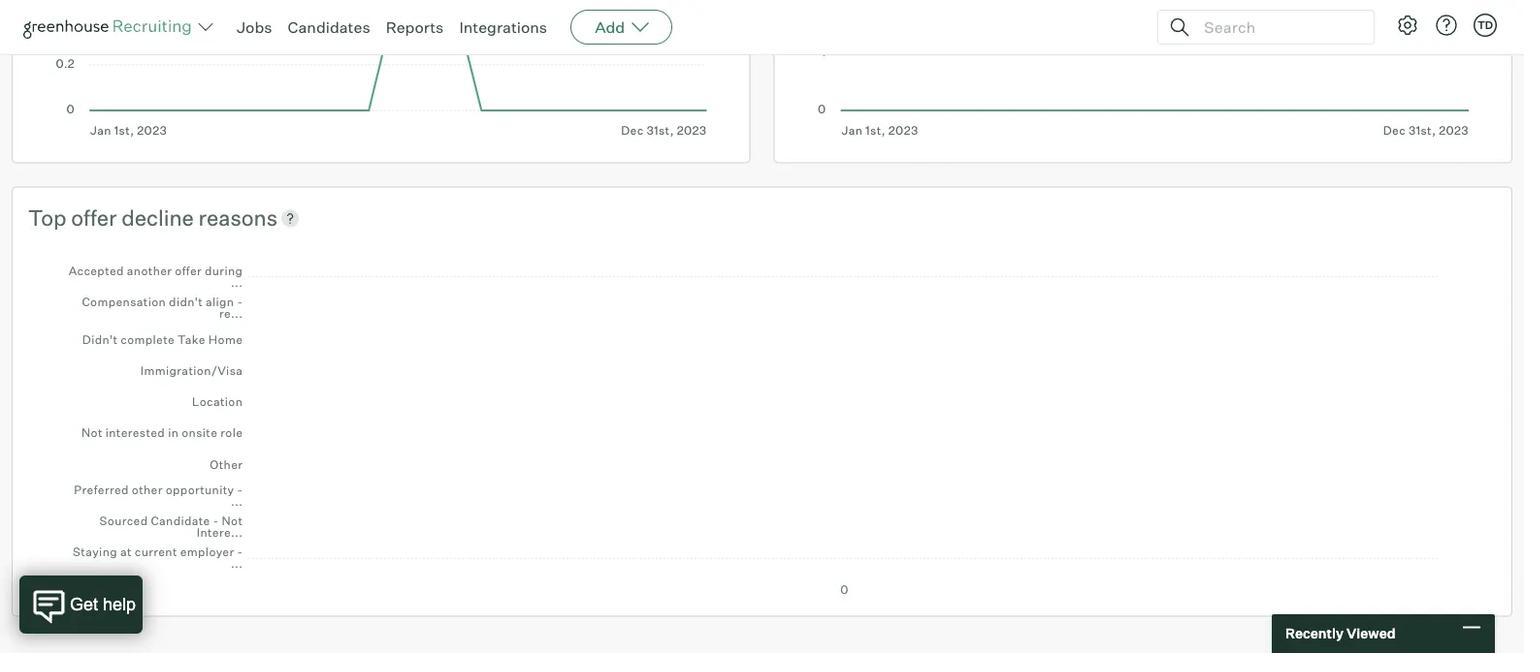Task type: vqa. For each thing, say whether or not it's contained in the screenshot.
Email Janet
no



Task type: locate. For each thing, give the bounding box(es) containing it.
configure image
[[1396, 14, 1419, 37]]

top
[[28, 205, 66, 232]]

xychart image
[[55, 0, 707, 138], [817, 0, 1469, 138], [55, 252, 1469, 597]]

offer
[[71, 205, 117, 232]]

td button
[[1470, 10, 1501, 41]]

viewed
[[1347, 626, 1396, 643]]

reports link
[[386, 17, 444, 37]]

reasons
[[198, 205, 278, 232]]

td
[[1477, 18, 1493, 32]]

integrations
[[459, 17, 547, 37]]

greenhouse recruiting image
[[23, 16, 198, 39]]

integrations link
[[459, 17, 547, 37]]



Task type: describe. For each thing, give the bounding box(es) containing it.
candidates link
[[288, 17, 370, 37]]

decline
[[122, 205, 194, 232]]

jobs link
[[237, 17, 272, 37]]

jobs
[[237, 17, 272, 37]]

add
[[595, 17, 625, 37]]

Search text field
[[1199, 13, 1356, 41]]

recently viewed
[[1285, 626, 1396, 643]]

reports
[[386, 17, 444, 37]]

candidates
[[288, 17, 370, 37]]

recently
[[1285, 626, 1344, 643]]

td button
[[1474, 14, 1497, 37]]

add button
[[571, 10, 673, 45]]

top offer decline
[[28, 205, 198, 232]]



